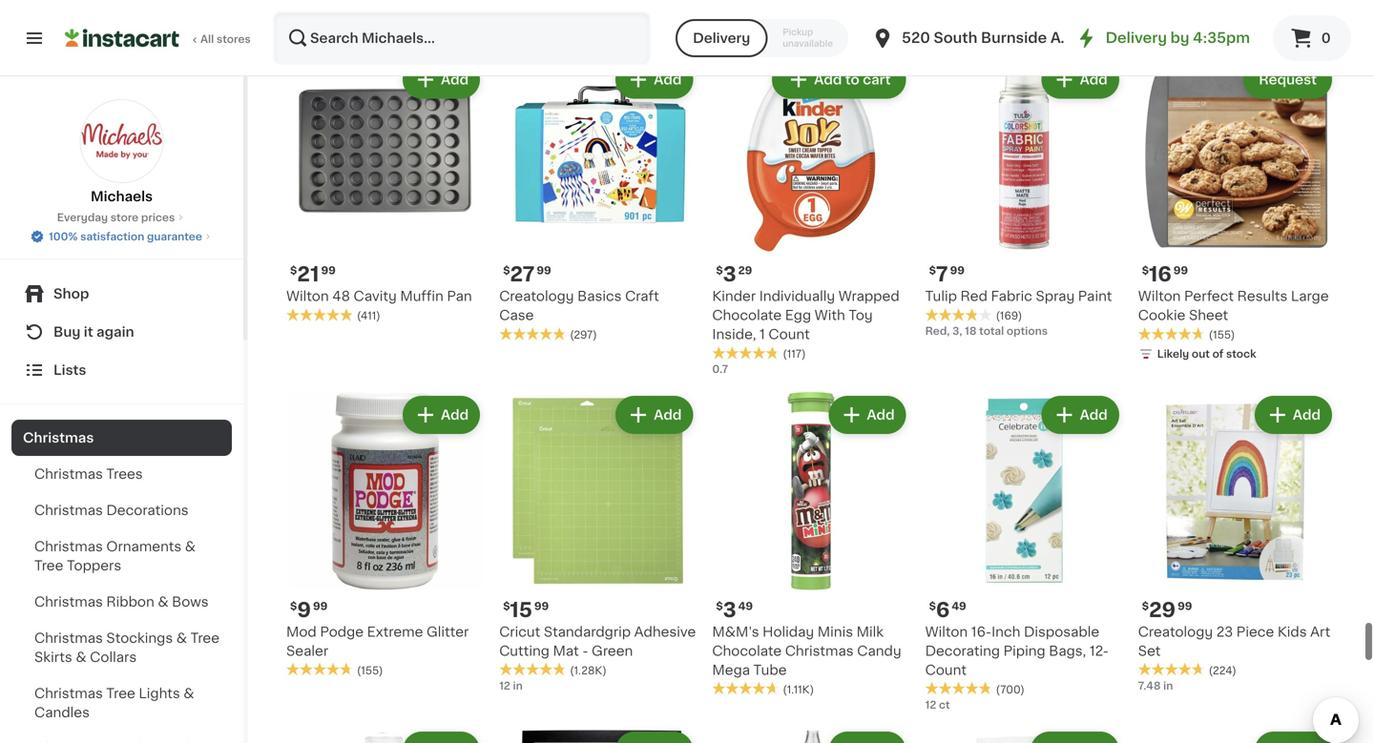 Task type: locate. For each thing, give the bounding box(es) containing it.
$ inside $ 16 99
[[1142, 265, 1149, 276]]

christmas up toppers
[[34, 540, 103, 553]]

3 up m&m's
[[723, 600, 736, 620]]

0 horizontal spatial in
[[513, 681, 523, 691]]

chocolate up inside,
[[712, 309, 782, 322]]

request button
[[1246, 62, 1330, 97]]

wilton up cookie
[[1138, 290, 1181, 303]]

99 right 16 at the right top
[[1174, 265, 1188, 276]]

0 horizontal spatial (155)
[[357, 665, 383, 676]]

toy
[[849, 309, 873, 322]]

29 inside product group
[[1149, 600, 1176, 620]]

$ inside the $ 3 29
[[716, 265, 723, 276]]

& down bows
[[176, 632, 187, 645]]

None search field
[[273, 11, 651, 65]]

add button for 6
[[1044, 398, 1117, 432]]

99 up creatology 23 piece kids art set
[[1178, 601, 1192, 611]]

extreme
[[367, 625, 423, 639]]

& for stockings
[[176, 632, 187, 645]]

99 right 15
[[534, 601, 549, 611]]

1 3 from the top
[[723, 264, 736, 284]]

christmas down minis at the bottom of the page
[[785, 644, 854, 658]]

$ inside $ 29 99
[[1142, 601, 1149, 611]]

it
[[84, 325, 93, 339]]

tree inside christmas stockings & tree skirts & collars
[[190, 632, 219, 645]]

to
[[845, 73, 860, 86]]

&
[[185, 540, 196, 553], [158, 595, 169, 609], [176, 632, 187, 645], [76, 651, 86, 664], [184, 687, 194, 700]]

0 button
[[1273, 15, 1351, 61]]

christmas for christmas ornaments & tree toppers
[[34, 540, 103, 553]]

wilton for 6
[[925, 625, 968, 639]]

99 right 21
[[321, 265, 336, 276]]

creatology down $ 29 99
[[1138, 625, 1213, 639]]

prices
[[141, 212, 175, 223]]

(155) up the of
[[1209, 330, 1235, 340]]

product group containing 6
[[925, 392, 1123, 713]]

chocolate down m&m's
[[712, 644, 782, 658]]

add
[[441, 73, 469, 86], [654, 73, 682, 86], [814, 73, 842, 86], [1080, 73, 1108, 86], [441, 409, 469, 422], [654, 409, 682, 422], [867, 409, 895, 422], [1080, 409, 1108, 422], [1293, 409, 1321, 422]]

michaels
[[91, 190, 153, 203]]

pan
[[447, 290, 472, 303]]

creatology inside creatology 23 piece kids art set
[[1138, 625, 1213, 639]]

(1.28k)
[[570, 665, 607, 676]]

1 horizontal spatial (155)
[[1209, 330, 1235, 340]]

49 inside $ 6 49
[[952, 601, 966, 611]]

12 ct
[[925, 700, 950, 710]]

$ inside $ 21 99
[[290, 265, 297, 276]]

creatology 23 piece kids art set
[[1138, 625, 1330, 658]]

& right the 'ornaments'
[[185, 540, 196, 553]]

0
[[1321, 31, 1331, 45]]

2 vertical spatial tree
[[106, 687, 135, 700]]

$ inside $ 27 99
[[503, 265, 510, 276]]

creatology inside creatology basics craft case
[[499, 290, 574, 303]]

store
[[110, 212, 139, 223]]

99 inside "$ 9 99"
[[313, 601, 328, 611]]

0 vertical spatial 29
[[738, 265, 752, 276]]

0 horizontal spatial delivery
[[693, 31, 750, 45]]

christmas inside christmas ornaments & tree toppers
[[34, 540, 103, 553]]

christmas down toppers
[[34, 595, 103, 609]]

& right "lights"
[[184, 687, 194, 700]]

99 right 27
[[537, 265, 551, 276]]

christmas
[[23, 431, 94, 445], [34, 468, 103, 481], [34, 504, 103, 517], [34, 540, 103, 553], [34, 595, 103, 609], [34, 632, 103, 645], [785, 644, 854, 658], [34, 687, 103, 700]]

0 vertical spatial tree
[[34, 559, 63, 573]]

7
[[936, 264, 948, 284]]

0 horizontal spatial creatology
[[499, 290, 574, 303]]

muffin
[[400, 290, 444, 303]]

lists
[[53, 364, 86, 377]]

0 horizontal spatial tree
[[34, 559, 63, 573]]

piping
[[1004, 644, 1046, 658]]

$ inside $ 3 49
[[716, 601, 723, 611]]

1 chocolate from the top
[[712, 309, 782, 322]]

tree inside christmas ornaments & tree toppers
[[34, 559, 63, 573]]

99 inside $ 29 99
[[1178, 601, 1192, 611]]

1 horizontal spatial creatology
[[1138, 625, 1213, 639]]

99 inside $ 27 99
[[537, 265, 551, 276]]

(224)
[[1209, 665, 1237, 676]]

49 for 6
[[952, 601, 966, 611]]

0 horizontal spatial 49
[[738, 601, 753, 611]]

tree down bows
[[190, 632, 219, 645]]

minis
[[818, 625, 853, 639]]

99 inside $ 7 99
[[950, 265, 965, 276]]

product group
[[286, 57, 484, 324], [499, 57, 697, 343], [712, 57, 910, 377], [925, 57, 1123, 339], [1138, 57, 1336, 366], [286, 392, 484, 678], [499, 392, 697, 694], [712, 392, 910, 697], [925, 392, 1123, 713], [1138, 392, 1336, 694], [286, 728, 484, 743], [499, 728, 697, 743], [712, 728, 910, 743], [925, 728, 1123, 743], [1138, 728, 1336, 743]]

by
[[1171, 31, 1189, 45]]

stock
[[1226, 349, 1256, 359]]

wilton down 21
[[286, 290, 329, 303]]

product group containing 9
[[286, 392, 484, 678]]

green
[[592, 644, 633, 658]]

creatology down $ 27 99 on the left top
[[499, 290, 574, 303]]

(155) down mod podge extreme glitter sealer
[[357, 665, 383, 676]]

wilton for 21
[[286, 290, 329, 303]]

7.48
[[1138, 681, 1161, 691]]

1 in from the left
[[513, 681, 523, 691]]

christmas inside christmas stockings & tree skirts & collars
[[34, 632, 103, 645]]

99 for 7
[[950, 265, 965, 276]]

in down cutting
[[513, 681, 523, 691]]

2 chocolate from the top
[[712, 644, 782, 658]]

christmas up the skirts
[[34, 632, 103, 645]]

2 horizontal spatial tree
[[190, 632, 219, 645]]

2 in from the left
[[1163, 681, 1173, 691]]

holiday
[[763, 625, 814, 639]]

1 vertical spatial chocolate
[[712, 644, 782, 658]]

12-
[[1090, 644, 1109, 658]]

1 vertical spatial 12
[[499, 681, 510, 691]]

christmas decorations
[[34, 504, 189, 517]]

$ 3 29
[[716, 264, 752, 284]]

99 for 21
[[321, 265, 336, 276]]

4:35pm
[[1193, 31, 1250, 45]]

0 horizontal spatial 12
[[286, 29, 297, 39]]

tube
[[753, 663, 787, 677]]

south
[[934, 31, 977, 45]]

49 for 3
[[738, 601, 753, 611]]

99 for 16
[[1174, 265, 1188, 276]]

of
[[1212, 349, 1224, 359]]

(411)
[[357, 311, 380, 321]]

christmas ribbon & bows
[[34, 595, 209, 609]]

tulip red fabric spray paint
[[925, 290, 1112, 303]]

2 3 from the top
[[723, 600, 736, 620]]

49 up m&m's
[[738, 601, 753, 611]]

$ inside $ 7 99
[[929, 265, 936, 276]]

wilton down $ 6 49
[[925, 625, 968, 639]]

49 inside $ 3 49
[[738, 601, 753, 611]]

0 horizontal spatial count
[[769, 328, 810, 341]]

1 vertical spatial creatology
[[1138, 625, 1213, 639]]

1 horizontal spatial in
[[1163, 681, 1173, 691]]

99 right 9
[[313, 601, 328, 611]]

3 up kinder
[[723, 264, 736, 284]]

1 vertical spatial tree
[[190, 632, 219, 645]]

in right 7.48
[[1163, 681, 1173, 691]]

with
[[815, 309, 845, 322]]

0 horizontal spatial 29
[[738, 265, 752, 276]]

49 right the 6
[[952, 601, 966, 611]]

1 horizontal spatial 12
[[499, 681, 510, 691]]

(1.11k)
[[783, 684, 814, 695]]

add for 7
[[1080, 73, 1108, 86]]

$ for $ 16 99
[[1142, 265, 1149, 276]]

request
[[1259, 73, 1317, 86]]

add for 27
[[654, 73, 682, 86]]

$ inside $ 6 49
[[929, 601, 936, 611]]

2 horizontal spatial 12
[[925, 700, 936, 710]]

count down decorating
[[925, 663, 967, 677]]

disposable
[[1024, 625, 1100, 639]]

toppers
[[67, 559, 121, 573]]

wilton
[[286, 290, 329, 303], [1138, 290, 1181, 303], [925, 625, 968, 639]]

2 49 from the left
[[952, 601, 966, 611]]

add button
[[405, 62, 478, 97], [618, 62, 691, 97], [1044, 62, 1117, 97], [405, 398, 478, 432], [618, 398, 691, 432], [831, 398, 904, 432], [1044, 398, 1117, 432], [1257, 398, 1330, 432]]

christmas up candles
[[34, 687, 103, 700]]

michaels logo image
[[80, 99, 164, 183]]

0 vertical spatial 3
[[723, 264, 736, 284]]

$ inside $ 15 99
[[503, 601, 510, 611]]

christmas down christmas trees
[[34, 504, 103, 517]]

delivery button
[[676, 19, 767, 57]]

0 vertical spatial creatology
[[499, 290, 574, 303]]

collars
[[90, 651, 137, 664]]

2 horizontal spatial wilton
[[1138, 290, 1181, 303]]

count up (117)
[[769, 328, 810, 341]]

christmas inside 'christmas tree lights & candles'
[[34, 687, 103, 700]]

add button for 27
[[618, 62, 691, 97]]

1 vertical spatial count
[[925, 663, 967, 677]]

1 horizontal spatial 29
[[1149, 600, 1176, 620]]

buy it again link
[[11, 313, 232, 351]]

christmas left trees
[[34, 468, 103, 481]]

99 for 27
[[537, 265, 551, 276]]

12 in
[[499, 681, 523, 691]]

delivery for delivery by 4:35pm
[[1106, 31, 1167, 45]]

0.7
[[712, 364, 728, 375]]

6
[[936, 600, 950, 620]]

creatology for 29
[[1138, 625, 1213, 639]]

$ 3 49
[[716, 600, 753, 620]]

product group containing 21
[[286, 57, 484, 324]]

0 vertical spatial chocolate
[[712, 309, 782, 322]]

99 inside $ 16 99
[[1174, 265, 1188, 276]]

large
[[1291, 290, 1329, 303]]

add for 29
[[1293, 409, 1321, 422]]

0 horizontal spatial wilton
[[286, 290, 329, 303]]

12 right the stores
[[286, 29, 297, 39]]

$ inside "$ 9 99"
[[290, 601, 297, 611]]

christmas ornaments & tree toppers
[[34, 540, 196, 573]]

$ for $ 15 99
[[503, 601, 510, 611]]

add button for 7
[[1044, 62, 1117, 97]]

0 vertical spatial (155)
[[1209, 330, 1235, 340]]

1 horizontal spatial tree
[[106, 687, 135, 700]]

tree down collars
[[106, 687, 135, 700]]

everyday
[[57, 212, 108, 223]]

8
[[712, 29, 719, 39]]

★★★★★
[[286, 11, 353, 24], [286, 11, 353, 24], [712, 11, 779, 24], [712, 11, 779, 24], [499, 11, 566, 24], [499, 11, 566, 24], [286, 308, 353, 321], [286, 308, 353, 321], [925, 308, 992, 321], [925, 308, 992, 321], [499, 327, 566, 340], [499, 327, 566, 340], [1138, 327, 1205, 340], [1138, 327, 1205, 340], [712, 346, 779, 360], [712, 346, 779, 360], [286, 663, 353, 676], [286, 663, 353, 676], [499, 663, 566, 676], [499, 663, 566, 676], [1138, 663, 1205, 676], [1138, 663, 1205, 676], [712, 682, 779, 695], [712, 682, 779, 695], [925, 682, 992, 695], [925, 682, 992, 695]]

& inside christmas ornaments & tree toppers
[[185, 540, 196, 553]]

1 horizontal spatial delivery
[[1106, 31, 1167, 45]]

fabric
[[991, 290, 1032, 303]]

chocolate inside m&m's holiday minis milk chocolate christmas candy mega tube
[[712, 644, 782, 658]]

inside,
[[712, 328, 756, 341]]

wilton inside wilton 16-inch disposable decorating piping bags, 12- count
[[925, 625, 968, 639]]

count inside 'kinder individually wrapped chocolate egg with toy inside, 1 count'
[[769, 328, 810, 341]]

(700)
[[996, 684, 1025, 695]]

service type group
[[676, 19, 848, 57]]

29 up kinder
[[738, 265, 752, 276]]

12 down cutting
[[499, 681, 510, 691]]

1 horizontal spatial wilton
[[925, 625, 968, 639]]

99 inside $ 21 99
[[321, 265, 336, 276]]

1 vertical spatial 3
[[723, 600, 736, 620]]

standardgrip
[[544, 625, 631, 639]]

1 vertical spatial 29
[[1149, 600, 1176, 620]]

christmas inside m&m's holiday minis milk chocolate christmas candy mega tube
[[785, 644, 854, 658]]

delivery inside button
[[693, 31, 750, 45]]

1 horizontal spatial 49
[[952, 601, 966, 611]]

$ 9 99
[[290, 600, 328, 620]]

chocolate
[[712, 309, 782, 322], [712, 644, 782, 658]]

cavity
[[354, 290, 397, 303]]

99 right the 7
[[950, 265, 965, 276]]

1 horizontal spatial count
[[925, 663, 967, 677]]

(117)
[[783, 349, 806, 359]]

& right the skirts
[[76, 651, 86, 664]]

tulip
[[925, 290, 957, 303]]

0 vertical spatial count
[[769, 328, 810, 341]]

delivery by 4:35pm link
[[1075, 27, 1250, 50]]

2 vertical spatial 12
[[925, 700, 936, 710]]

kids
[[1278, 625, 1307, 639]]

99 inside $ 15 99
[[534, 601, 549, 611]]

(155) for 9
[[357, 665, 383, 676]]

1 49 from the left
[[738, 601, 753, 611]]

1 vertical spatial (155)
[[357, 665, 383, 676]]

tree left toppers
[[34, 559, 63, 573]]

christmas decorations link
[[11, 492, 232, 529]]

18
[[965, 326, 977, 336]]

(297)
[[570, 330, 597, 340]]

12 left ct
[[925, 700, 936, 710]]

wilton inside wilton perfect results large cookie sheet
[[1138, 290, 1181, 303]]

set
[[1138, 644, 1161, 658]]

christmas inside 'link'
[[34, 468, 103, 481]]

& left bows
[[158, 595, 169, 609]]

29 up set
[[1149, 600, 1176, 620]]



Task type: vqa. For each thing, say whether or not it's contained in the screenshot.
add corresponding to 9
yes



Task type: describe. For each thing, give the bounding box(es) containing it.
16
[[1149, 264, 1172, 284]]

tree for christmas stockings & tree skirts & collars
[[190, 632, 219, 645]]

add button for 15
[[618, 398, 691, 432]]

$ 15 99
[[503, 600, 549, 620]]

(876)
[[570, 13, 597, 24]]

cookie
[[1138, 309, 1186, 322]]

mod podge extreme glitter sealer
[[286, 625, 469, 658]]

$ for $ 3 49
[[716, 601, 723, 611]]

egg
[[785, 309, 811, 322]]

tree for christmas ornaments & tree toppers
[[34, 559, 63, 573]]

$ 21 99
[[290, 264, 336, 284]]

12 for 6
[[925, 700, 936, 710]]

add for 21
[[441, 73, 469, 86]]

cricut
[[499, 625, 540, 639]]

add button for 21
[[405, 62, 478, 97]]

cricut standardgrip adhesive cutting mat - green
[[499, 625, 696, 658]]

ornaments
[[106, 540, 182, 553]]

m&m's holiday minis milk chocolate christmas candy mega tube
[[712, 625, 901, 677]]

mega
[[712, 663, 750, 677]]

& for ribbon
[[158, 595, 169, 609]]

avenue
[[1050, 31, 1106, 45]]

add button for 9
[[405, 398, 478, 432]]

wilton 16-inch disposable decorating piping bags, 12- count
[[925, 625, 1109, 677]]

christmas stockings & tree skirts & collars link
[[11, 620, 232, 676]]

tree inside 'christmas tree lights & candles'
[[106, 687, 135, 700]]

inch
[[992, 625, 1021, 639]]

add for 9
[[441, 409, 469, 422]]

$ 6 49
[[929, 600, 966, 620]]

100% satisfaction guarantee
[[49, 231, 202, 242]]

99 for 9
[[313, 601, 328, 611]]

again
[[96, 325, 134, 339]]

3 for kinder individually wrapped chocolate egg with toy inside, 1 count
[[723, 264, 736, 284]]

count inside wilton 16-inch disposable decorating piping bags, 12- count
[[925, 663, 967, 677]]

buy it again
[[53, 325, 134, 339]]

candy
[[857, 644, 901, 658]]

stockings
[[106, 632, 173, 645]]

case
[[499, 309, 534, 322]]

$ 29 99
[[1142, 600, 1192, 620]]

add for 6
[[1080, 409, 1108, 422]]

milk
[[857, 625, 884, 639]]

christmas up christmas trees
[[23, 431, 94, 445]]

christmas ornaments & tree toppers link
[[11, 529, 232, 584]]

perfect
[[1184, 290, 1234, 303]]

$ 16 99
[[1142, 264, 1188, 284]]

$ for $ 7 99
[[929, 265, 936, 276]]

instacart logo image
[[65, 27, 179, 50]]

christmas tree lights & candles link
[[11, 676, 232, 731]]

art
[[1310, 625, 1330, 639]]

christmas for christmas trees
[[34, 468, 103, 481]]

decorations
[[106, 504, 189, 517]]

product group containing 16
[[1138, 57, 1336, 366]]

in for 29
[[1163, 681, 1173, 691]]

product group containing 27
[[499, 57, 697, 343]]

m&m's
[[712, 625, 759, 639]]

buy
[[53, 325, 81, 339]]

add to cart
[[814, 73, 891, 86]]

3 for m&m's holiday minis milk chocolate christmas candy mega tube
[[723, 600, 736, 620]]

100% satisfaction guarantee button
[[30, 225, 214, 244]]

$ for $ 21 99
[[290, 265, 297, 276]]

christmas for christmas ribbon & bows
[[34, 595, 103, 609]]

sealer
[[286, 644, 328, 658]]

$ for $ 6 49
[[929, 601, 936, 611]]

21
[[297, 264, 319, 284]]

adhesive
[[634, 625, 696, 639]]

$ for $ 3 29
[[716, 265, 723, 276]]

-
[[582, 644, 588, 658]]

delivery by 4:35pm
[[1106, 31, 1250, 45]]

basics
[[577, 290, 622, 303]]

christmas ribbon & bows link
[[11, 584, 232, 620]]

skirts
[[34, 651, 72, 664]]

trees
[[106, 468, 143, 481]]

$ for $ 27 99
[[503, 265, 510, 276]]

guarantee
[[147, 231, 202, 242]]

ribbon
[[106, 595, 154, 609]]

& for ornaments
[[185, 540, 196, 553]]

product group containing 15
[[499, 392, 697, 694]]

out
[[1192, 349, 1210, 359]]

cutting
[[499, 644, 550, 658]]

all stores link
[[65, 11, 252, 65]]

in for 15
[[513, 681, 523, 691]]

520 south burnside avenue button
[[871, 11, 1106, 65]]

99 for 15
[[534, 601, 549, 611]]

decorating
[[925, 644, 1000, 658]]

29 inside the $ 3 29
[[738, 265, 752, 276]]

chocolate inside 'kinder individually wrapped chocolate egg with toy inside, 1 count'
[[712, 309, 782, 322]]

100%
[[49, 231, 78, 242]]

christmas for christmas tree lights & candles
[[34, 687, 103, 700]]

23
[[1216, 625, 1233, 639]]

520 south burnside avenue
[[902, 31, 1106, 45]]

$ for $ 9 99
[[290, 601, 297, 611]]

product group containing 29
[[1138, 392, 1336, 694]]

likely out of stock
[[1157, 349, 1256, 359]]

delivery for delivery
[[693, 31, 750, 45]]

creatology for 27
[[499, 290, 574, 303]]

likely
[[1157, 349, 1189, 359]]

1
[[760, 328, 765, 341]]

12 for 15
[[499, 681, 510, 691]]

0 vertical spatial 12
[[286, 29, 297, 39]]

add button for 29
[[1257, 398, 1330, 432]]

all
[[200, 34, 214, 44]]

piece
[[1237, 625, 1274, 639]]

glitter
[[427, 625, 469, 639]]

$ 7 99
[[929, 264, 965, 284]]

results
[[1237, 290, 1288, 303]]

(155) for 16
[[1209, 330, 1235, 340]]

burnside
[[981, 31, 1047, 45]]

3,
[[952, 326, 962, 336]]

christmas for christmas stockings & tree skirts & collars
[[34, 632, 103, 645]]

creatology basics craft case
[[499, 290, 659, 322]]

$ for $ 29 99
[[1142, 601, 1149, 611]]

christmas trees link
[[11, 456, 232, 492]]

48
[[332, 290, 350, 303]]

michaels link
[[80, 99, 164, 206]]

christmas for christmas decorations
[[34, 504, 103, 517]]

wilton for 16
[[1138, 290, 1181, 303]]

(589)
[[783, 13, 812, 24]]

wilton perfect results large cookie sheet
[[1138, 290, 1329, 322]]

& inside 'christmas tree lights & candles'
[[184, 687, 194, 700]]

add for 15
[[654, 409, 682, 422]]

sheet
[[1189, 309, 1228, 322]]

product group containing 7
[[925, 57, 1123, 339]]

99 for 29
[[1178, 601, 1192, 611]]

add button for 3
[[831, 398, 904, 432]]

kinder
[[712, 290, 756, 303]]

add to cart button
[[774, 62, 904, 97]]

cart
[[863, 73, 891, 86]]

stores
[[217, 34, 251, 44]]

shop link
[[11, 275, 232, 313]]

red, 3, 18 total options
[[925, 326, 1048, 336]]

Search field
[[275, 13, 649, 63]]

(169)
[[996, 311, 1022, 321]]

add for 3
[[867, 409, 895, 422]]



